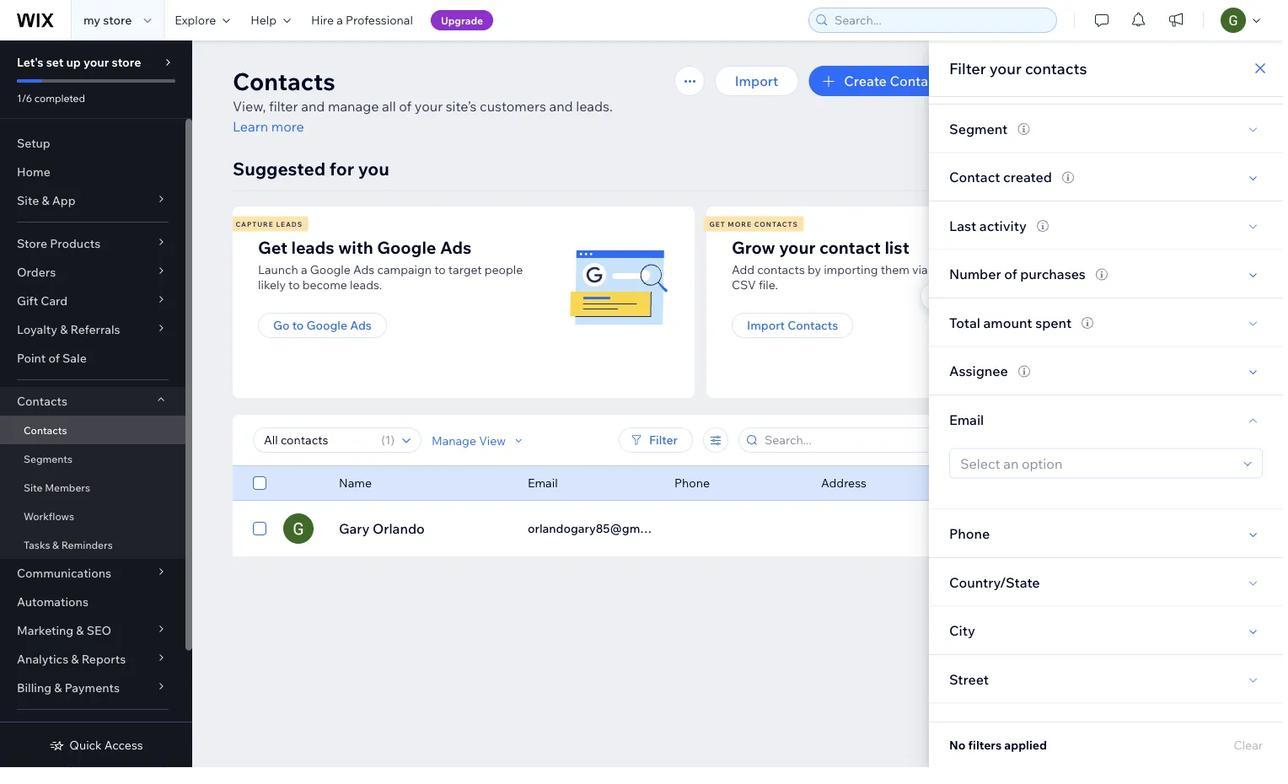 Task type: vqa. For each thing, say whether or not it's contained in the screenshot.
'METHODS' at the left bottom of the page
no



Task type: locate. For each thing, give the bounding box(es) containing it.
1 vertical spatial import
[[747, 318, 785, 333]]

phone down filter button
[[675, 476, 710, 490]]

2 horizontal spatial of
[[1005, 265, 1018, 282]]

contact right create
[[890, 73, 941, 89]]

Search... field
[[830, 8, 1052, 32], [760, 428, 935, 452]]

hire
[[311, 13, 334, 27]]

automations link
[[0, 588, 186, 617]]

0 horizontal spatial a
[[301, 262, 307, 277]]

store right my
[[103, 13, 132, 27]]

None checkbox
[[253, 473, 267, 493]]

set
[[46, 55, 64, 70]]

contact inside button
[[890, 73, 941, 89]]

automations
[[17, 595, 88, 609]]

1 vertical spatial contact
[[950, 168, 1001, 185]]

contacts inside dropdown button
[[17, 394, 67, 409]]

products
[[50, 236, 101, 251]]

gift card button
[[0, 287, 186, 315]]

google up become
[[310, 262, 351, 277]]

filter your contacts
[[950, 59, 1088, 78]]

contact
[[820, 237, 881, 258]]

0 vertical spatial leads.
[[576, 98, 613, 115]]

a inside grow your contact list add contacts by importing them via gmail or a csv file.
[[980, 262, 986, 277]]

up
[[66, 55, 81, 70]]

created
[[1004, 168, 1052, 185]]

1 vertical spatial phone
[[950, 525, 990, 542]]

0 horizontal spatial email
[[528, 476, 558, 490]]

search... field up create contact
[[830, 8, 1052, 32]]

loyalty
[[17, 322, 57, 337]]

and right customers
[[549, 98, 573, 115]]

to right go
[[292, 318, 304, 333]]

applied
[[1005, 738, 1047, 753]]

reports
[[82, 652, 126, 667]]

2 vertical spatial to
[[292, 318, 304, 333]]

manage
[[432, 433, 476, 448]]

marketing
[[17, 623, 74, 638]]

filter inside button
[[649, 433, 678, 447]]

2 vertical spatial of
[[48, 351, 60, 366]]

0 vertical spatial of
[[399, 98, 412, 115]]

ads down get leads with google ads launch a google ads campaign to target people likely to become leads.
[[350, 318, 372, 333]]

1 vertical spatial search... field
[[760, 428, 935, 452]]

site & app button
[[0, 186, 186, 215]]

my store
[[83, 13, 132, 27]]

or
[[966, 262, 977, 277]]

filter for filter your contacts
[[950, 59, 986, 78]]

0 vertical spatial import
[[735, 73, 779, 89]]

completed
[[34, 92, 85, 104]]

0 vertical spatial contact
[[890, 73, 941, 89]]

import contacts button
[[732, 313, 854, 338]]

get leads with google ads launch a google ads campaign to target people likely to become leads.
[[258, 237, 523, 292]]

& left seo
[[76, 623, 84, 638]]

point
[[17, 351, 46, 366]]

email down assignee
[[950, 411, 984, 428]]

1 vertical spatial google
[[310, 262, 351, 277]]

import for import
[[735, 73, 779, 89]]

customers
[[480, 98, 546, 115]]

&
[[42, 193, 49, 208], [60, 322, 68, 337], [52, 538, 59, 551], [76, 623, 84, 638], [71, 652, 79, 667], [54, 681, 62, 695]]

0 vertical spatial site
[[17, 193, 39, 208]]

store
[[103, 13, 132, 27], [112, 55, 141, 70]]

and right filter
[[301, 98, 325, 115]]

1 vertical spatial of
[[1005, 265, 1018, 282]]

0 vertical spatial contacts
[[1025, 59, 1088, 78]]

1 vertical spatial filter
[[649, 433, 678, 447]]

0 vertical spatial store
[[103, 13, 132, 27]]

of inside sidebar element
[[48, 351, 60, 366]]

number
[[950, 265, 1002, 282]]

your right up
[[83, 55, 109, 70]]

0 horizontal spatial leads.
[[350, 277, 382, 292]]

& inside popup button
[[60, 322, 68, 337]]

& right tasks
[[52, 538, 59, 551]]

ads down with
[[353, 262, 375, 277]]

(
[[381, 433, 385, 447]]

point of sale
[[17, 351, 87, 366]]

by
[[808, 262, 821, 277]]

leads
[[276, 220, 303, 228]]

1 horizontal spatial phone
[[950, 525, 990, 542]]

& left the app
[[42, 193, 49, 208]]

1 vertical spatial store
[[112, 55, 141, 70]]

0 vertical spatial email
[[950, 411, 984, 428]]

site for site & app
[[17, 193, 39, 208]]

referrals
[[70, 322, 120, 337]]

your inside grow your contact list add contacts by importing them via gmail or a csv file.
[[779, 237, 816, 258]]

orlando
[[373, 520, 425, 537]]

billing & payments
[[17, 681, 120, 695]]

1 horizontal spatial a
[[337, 13, 343, 27]]

0 vertical spatial google
[[377, 237, 436, 258]]

go to google ads
[[273, 318, 372, 333]]

of for point of sale
[[48, 351, 60, 366]]

0 horizontal spatial and
[[301, 98, 325, 115]]

marketing & seo button
[[0, 617, 186, 645]]

your left site's
[[415, 98, 443, 115]]

1 vertical spatial contacts
[[758, 262, 805, 277]]

no
[[950, 738, 966, 753]]

list
[[230, 207, 1176, 398]]

google down become
[[307, 318, 348, 333]]

site inside popup button
[[17, 193, 39, 208]]

1 horizontal spatial of
[[399, 98, 412, 115]]

leads. down with
[[350, 277, 382, 292]]

leads. right customers
[[576, 98, 613, 115]]

0 vertical spatial phone
[[675, 476, 710, 490]]

leads. inside contacts view, filter and manage all of your site's customers and leads. learn more
[[576, 98, 613, 115]]

import button
[[715, 66, 799, 96]]

0 horizontal spatial of
[[48, 351, 60, 366]]

contacts button
[[0, 387, 186, 416]]

of right number
[[1005, 265, 1018, 282]]

2 vertical spatial google
[[307, 318, 348, 333]]

a down leads
[[301, 262, 307, 277]]

to down launch
[[289, 277, 300, 292]]

search... field up address
[[760, 428, 935, 452]]

site members link
[[0, 473, 186, 502]]

0 horizontal spatial contacts
[[758, 262, 805, 277]]

target
[[448, 262, 482, 277]]

& left 'reports' at the left of page
[[71, 652, 79, 667]]

get
[[710, 220, 726, 228]]

& right loyalty
[[60, 322, 68, 337]]

for
[[330, 157, 354, 180]]

quick access
[[69, 738, 143, 753]]

& for billing
[[54, 681, 62, 695]]

2 horizontal spatial a
[[980, 262, 986, 277]]

1 vertical spatial email
[[528, 476, 558, 490]]

site down segments
[[24, 481, 43, 494]]

& right billing
[[54, 681, 62, 695]]

go
[[273, 318, 290, 333]]

phone up country/state
[[950, 525, 990, 542]]

import inside 'button'
[[747, 318, 785, 333]]

1 horizontal spatial and
[[549, 98, 573, 115]]

purchases
[[1021, 265, 1086, 282]]

email up orlandogary85@gmail.com
[[528, 476, 558, 490]]

a right or
[[980, 262, 986, 277]]

to left 'target'
[[434, 262, 446, 277]]

campaign
[[377, 262, 432, 277]]

contacts up segments
[[24, 424, 67, 436]]

site down home
[[17, 193, 39, 208]]

card
[[41, 293, 68, 308]]

name
[[339, 476, 372, 490]]

suggested
[[233, 157, 326, 180]]

None checkbox
[[253, 519, 267, 539]]

2 vertical spatial ads
[[350, 318, 372, 333]]

1 vertical spatial site
[[24, 481, 43, 494]]

of left sale
[[48, 351, 60, 366]]

likely
[[258, 277, 286, 292]]

contacts down "by"
[[788, 318, 838, 333]]

grow
[[732, 237, 776, 258]]

get
[[258, 237, 288, 258]]

billing
[[17, 681, 52, 695]]

1/6
[[17, 92, 32, 104]]

of right all at the top left
[[399, 98, 412, 115]]

& for marketing
[[76, 623, 84, 638]]

contacts up filter
[[233, 66, 335, 96]]

1 horizontal spatial leads.
[[576, 98, 613, 115]]

store down my store
[[112, 55, 141, 70]]

quick
[[69, 738, 102, 753]]

create contact
[[844, 73, 941, 89]]

activity
[[980, 217, 1027, 234]]

1 horizontal spatial filter
[[950, 59, 986, 78]]

1 vertical spatial to
[[289, 277, 300, 292]]

your
[[83, 55, 109, 70], [990, 59, 1022, 78], [415, 98, 443, 115], [779, 237, 816, 258]]

google up campaign
[[377, 237, 436, 258]]

filter
[[269, 98, 298, 115]]

gmail
[[931, 262, 963, 277]]

sale
[[62, 351, 87, 366]]

sidebar element
[[0, 40, 192, 768]]

address
[[821, 476, 867, 490]]

0 horizontal spatial filter
[[649, 433, 678, 447]]

1 vertical spatial leads.
[[350, 277, 382, 292]]

0 vertical spatial filter
[[950, 59, 986, 78]]

0 horizontal spatial contact
[[890, 73, 941, 89]]

leads.
[[576, 98, 613, 115], [350, 277, 382, 292]]

a right hire
[[337, 13, 343, 27]]

orlandogary85@gmail.com
[[528, 521, 680, 536]]

0 vertical spatial ads
[[440, 237, 472, 258]]

importing
[[824, 262, 878, 277]]

site
[[17, 193, 39, 208], [24, 481, 43, 494]]

ads up 'target'
[[440, 237, 472, 258]]

contacts down point of sale
[[17, 394, 67, 409]]

app
[[52, 193, 76, 208]]

import inside button
[[735, 73, 779, 89]]

filter
[[950, 59, 986, 78], [649, 433, 678, 447]]

store products button
[[0, 229, 186, 258]]

contact down segment
[[950, 168, 1001, 185]]

your up "by"
[[779, 237, 816, 258]]

tasks & reminders link
[[0, 530, 186, 559]]

help button
[[241, 0, 301, 40]]



Task type: describe. For each thing, give the bounding box(es) containing it.
assignee
[[950, 362, 1009, 379]]

analytics
[[17, 652, 68, 667]]

& for analytics
[[71, 652, 79, 667]]

a inside get leads with google ads launch a google ads campaign to target people likely to become leads.
[[301, 262, 307, 277]]

contacts view, filter and manage all of your site's customers and leads. learn more
[[233, 66, 613, 135]]

& for tasks
[[52, 538, 59, 551]]

store inside sidebar element
[[112, 55, 141, 70]]

gary orlando
[[339, 520, 425, 537]]

setup
[[17, 136, 50, 151]]

suggested for you
[[233, 157, 389, 180]]

tasks & reminders
[[24, 538, 113, 551]]

leads. inside get leads with google ads launch a google ads campaign to target people likely to become leads.
[[350, 277, 382, 292]]

contact created
[[950, 168, 1052, 185]]

( 1 )
[[381, 433, 395, 447]]

tasks
[[24, 538, 50, 551]]

your inside sidebar element
[[83, 55, 109, 70]]

total amount spent
[[950, 314, 1072, 331]]

your up segment
[[990, 59, 1022, 78]]

orders button
[[0, 258, 186, 287]]

country/state
[[950, 574, 1040, 591]]

add
[[732, 262, 755, 277]]

all
[[382, 98, 396, 115]]

street
[[950, 671, 989, 688]]

gary
[[339, 520, 370, 537]]

analytics & reports
[[17, 652, 126, 667]]

city
[[950, 622, 976, 639]]

list containing get leads with google ads
[[230, 207, 1176, 398]]

1 and from the left
[[301, 98, 325, 115]]

filter button
[[619, 428, 693, 453]]

orders
[[17, 265, 56, 280]]

1 vertical spatial ads
[[353, 262, 375, 277]]

store
[[17, 236, 47, 251]]

marketing & seo
[[17, 623, 111, 638]]

reminders
[[61, 538, 113, 551]]

store products
[[17, 236, 101, 251]]

hire a professional link
[[301, 0, 423, 40]]

contacts inside "link"
[[24, 424, 67, 436]]

gift card
[[17, 293, 68, 308]]

setup link
[[0, 129, 186, 158]]

contacts inside grow your contact list add contacts by importing them via gmail or a csv file.
[[758, 262, 805, 277]]

create contact button
[[809, 66, 961, 96]]

home link
[[0, 158, 186, 186]]

segments
[[24, 452, 73, 465]]

0 vertical spatial to
[[434, 262, 446, 277]]

contacts
[[755, 220, 798, 228]]

filters
[[969, 738, 1002, 753]]

file.
[[759, 277, 778, 292]]

point of sale link
[[0, 344, 186, 373]]

last activity
[[950, 217, 1027, 234]]

to inside button
[[292, 318, 304, 333]]

language
[[950, 719, 1013, 736]]

access
[[104, 738, 143, 753]]

filter for filter
[[649, 433, 678, 447]]

become
[[303, 277, 347, 292]]

your inside contacts view, filter and manage all of your site's customers and leads. learn more
[[415, 98, 443, 115]]

site for site members
[[24, 481, 43, 494]]

1 horizontal spatial contact
[[950, 168, 1001, 185]]

& for loyalty
[[60, 322, 68, 337]]

1
[[385, 433, 391, 447]]

ads inside button
[[350, 318, 372, 333]]

workflows
[[24, 510, 74, 522]]

home
[[17, 164, 50, 179]]

more
[[728, 220, 752, 228]]

spent
[[1036, 314, 1072, 331]]

2 and from the left
[[549, 98, 573, 115]]

my
[[83, 13, 100, 27]]

launch
[[258, 262, 298, 277]]

view,
[[233, 98, 266, 115]]

contacts inside 'button'
[[788, 318, 838, 333]]

Unsaved view field
[[259, 428, 376, 452]]

google inside button
[[307, 318, 348, 333]]

capture
[[236, 220, 274, 228]]

upgrade button
[[431, 10, 493, 30]]

of inside contacts view, filter and manage all of your site's customers and leads. learn more
[[399, 98, 412, 115]]

hire a professional
[[311, 13, 413, 27]]

manage view button
[[432, 433, 526, 448]]

contacts link
[[0, 416, 186, 444]]

import for import contacts
[[747, 318, 785, 333]]

communications button
[[0, 559, 186, 588]]

of for number of purchases
[[1005, 265, 1018, 282]]

let's set up your store
[[17, 55, 141, 70]]

go to google ads button
[[258, 313, 387, 338]]

seo
[[87, 623, 111, 638]]

contacts inside contacts view, filter and manage all of your site's customers and leads. learn more
[[233, 66, 335, 96]]

learn more button
[[233, 116, 304, 137]]

you
[[358, 157, 389, 180]]

people
[[485, 262, 523, 277]]

gift
[[17, 293, 38, 308]]

learn
[[233, 118, 268, 135]]

1/6 completed
[[17, 92, 85, 104]]

0 horizontal spatial phone
[[675, 476, 710, 490]]

list
[[885, 237, 910, 258]]

number of purchases
[[950, 265, 1086, 282]]

total
[[950, 314, 981, 331]]

Select an option field
[[956, 449, 1239, 478]]

& for site
[[42, 193, 49, 208]]

capture leads
[[236, 220, 303, 228]]

gary orlando image
[[283, 514, 314, 544]]

1 horizontal spatial email
[[950, 411, 984, 428]]

leads
[[291, 237, 335, 258]]

get more contacts
[[710, 220, 798, 228]]

payments
[[65, 681, 120, 695]]

explore
[[175, 13, 216, 27]]

segment
[[950, 120, 1008, 137]]

quick access button
[[49, 738, 143, 753]]

loyalty & referrals button
[[0, 315, 186, 344]]

1 horizontal spatial contacts
[[1025, 59, 1088, 78]]

with
[[338, 237, 373, 258]]

communications
[[17, 566, 111, 581]]

members
[[45, 481, 90, 494]]

0 vertical spatial search... field
[[830, 8, 1052, 32]]

professional
[[346, 13, 413, 27]]



